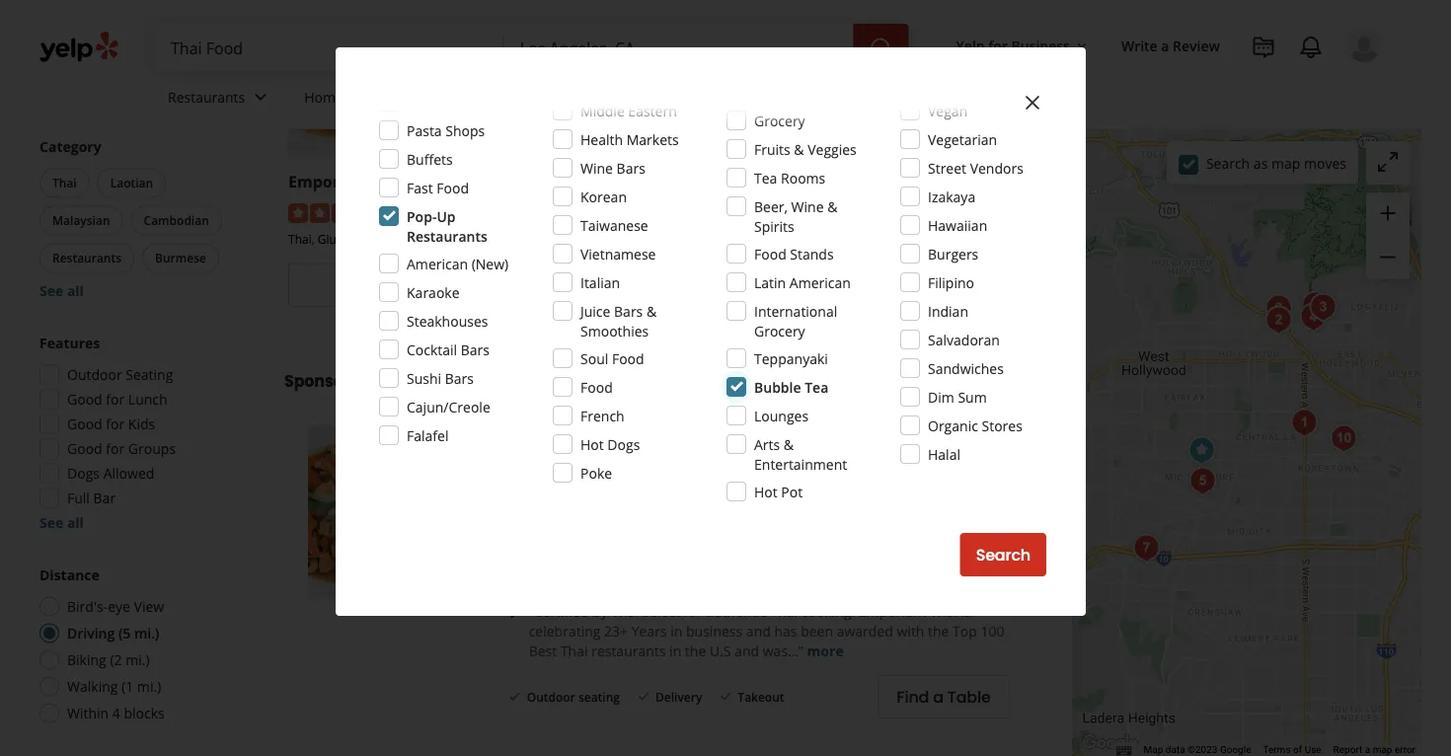 Task type: describe. For each thing, give the bounding box(es) containing it.
cajun/creole
[[407, 397, 490, 416]]

table
[[948, 686, 991, 709]]

celebrating
[[529, 622, 601, 640]]

0 vertical spatial and
[[746, 622, 771, 640]]

ruen pair image
[[1296, 286, 1335, 325]]

beer,
[[754, 197, 788, 216]]

thai up 23+
[[611, 602, 639, 621]]

fast food
[[407, 178, 469, 197]]

1 horizontal spatial 4 star rating image
[[507, 458, 614, 478]]

food down smoothies
[[612, 349, 644, 368]]

good for lunch
[[67, 390, 167, 409]]

use
[[1305, 744, 1322, 756]]

reviews) for view website
[[960, 202, 1013, 221]]

biking (2 mi.)
[[67, 651, 150, 669]]

hot for hot pot
[[754, 482, 778, 501]]

find a table
[[897, 686, 991, 709]]

zoom out image
[[1376, 245, 1400, 269]]

now for thaibento
[[665, 274, 699, 296]]

2 reviews) from the left
[[701, 202, 754, 221]]

for for groups
[[106, 439, 125, 458]]

pop-up restaurants
[[407, 207, 487, 245]]

4
[[112, 704, 120, 723]]

a for write
[[1161, 36, 1169, 55]]

12:30
[[664, 307, 699, 326]]

soul
[[581, 349, 608, 368]]

order now for thaibento
[[617, 274, 699, 296]]

open
[[591, 307, 628, 326]]

malaysian button
[[39, 206, 123, 235]]

4.0 for 4.0
[[622, 458, 641, 476]]

1 grocery from the top
[[754, 111, 805, 130]]

2 until from the left
[[632, 307, 660, 326]]

kids
[[128, 415, 155, 433]]

restaurants inside search dialog
[[407, 227, 487, 245]]

good for dinner
[[67, 59, 172, 78]]

home services
[[304, 87, 399, 106]]

halal
[[928, 445, 961, 464]]

1 vertical spatial emporium thai
[[507, 425, 657, 452]]

smoothies
[[581, 321, 649, 340]]

review
[[1173, 36, 1220, 55]]

street vendors
[[928, 158, 1024, 177]]

expand map image
[[1376, 150, 1400, 174]]

bubble tea
[[754, 378, 829, 396]]

23+
[[604, 622, 628, 640]]

italian
[[581, 273, 620, 292]]

user actions element
[[941, 25, 1410, 146]]

pm for view website
[[951, 307, 972, 326]]

all for features
[[67, 513, 84, 532]]

outdoor for outdoor seating
[[527, 689, 575, 705]]

(36 reviews)
[[677, 202, 754, 221]]

more
[[807, 641, 844, 660]]

24 chevron down v2 image
[[642, 85, 666, 109]]

1 vertical spatial emporium
[[507, 425, 610, 452]]

entertainment
[[754, 455, 847, 473]]

& inside arts & entertainment
[[784, 435, 794, 454]]

0 vertical spatial emporium thai
[[288, 171, 408, 192]]

for for dinner
[[106, 59, 125, 78]]

0 vertical spatial tea
[[754, 168, 777, 187]]

map region
[[824, 114, 1451, 756]]

biking
[[67, 651, 106, 669]]

for for business
[[989, 36, 1008, 55]]

pop-
[[407, 207, 437, 226]]

4.7 star rating image
[[540, 203, 646, 223]]

karaoke
[[407, 283, 460, 302]]

within 4 blocks
[[67, 704, 165, 723]]

reviews) for order now
[[460, 202, 513, 221]]

emporium inside ""certified by thai select for authentic thai cooking. emporium thai is celebrating 23+ years in business and has been awarded with the top 100 best thai restaurants in the u.s and was…""
[[859, 602, 927, 621]]

health markets
[[581, 130, 679, 149]]

sushi bars
[[407, 369, 474, 388]]

restaurant
[[881, 171, 970, 192]]

dim
[[928, 388, 955, 406]]

organic stores
[[928, 416, 1023, 435]]

u.s
[[710, 641, 731, 660]]

group containing category
[[36, 137, 245, 301]]

restaurants link
[[152, 71, 289, 128]]

salad, soup, thai
[[791, 231, 885, 247]]

wine bars
[[581, 158, 646, 177]]

a for report
[[1365, 744, 1371, 756]]

"certified by thai select for authentic thai cooking. emporium thai is celebrating 23+ years in business and has been awarded with the top 100 best thai restaurants in the u.s and was…"
[[529, 602, 1005, 660]]

palms thai restaurant image
[[1259, 289, 1299, 328]]

markets
[[627, 130, 679, 149]]

laotian button
[[97, 168, 166, 198]]

home services link
[[289, 71, 443, 128]]

thai inside "button"
[[52, 175, 77, 191]]

rooms
[[781, 168, 826, 187]]

more link
[[588, 71, 682, 128]]

see all for features
[[39, 513, 84, 532]]

& right fruits
[[794, 140, 804, 158]]

fast
[[407, 178, 433, 197]]

pasta shops
[[407, 121, 485, 140]]

select
[[642, 602, 680, 621]]

services
[[347, 87, 399, 106]]

korean
[[581, 187, 627, 206]]

thai down the celebrating
[[561, 641, 588, 660]]

0 vertical spatial emporium thai link
[[288, 171, 408, 192]]

16 speech v2 image
[[507, 604, 523, 620]]

stores
[[982, 416, 1023, 435]]

thai, gluten-free, noodles
[[288, 231, 435, 247]]

order for thaibento
[[617, 274, 661, 296]]

16 chevron down v2 image
[[1074, 38, 1090, 54]]

poke
[[581, 464, 612, 482]]

0 vertical spatial 4 star rating image
[[288, 203, 395, 223]]

report
[[1334, 744, 1363, 756]]

pa ord noodle image
[[1294, 298, 1333, 337]]

organic
[[928, 416, 978, 435]]

order for emporium thai
[[365, 274, 409, 296]]

hae ha heng thai bistro image
[[1285, 403, 1324, 443]]

(600
[[929, 202, 957, 221]]

option group containing distance
[[34, 565, 245, 729]]

0 vertical spatial emporium
[[288, 171, 370, 192]]

as
[[1254, 154, 1268, 173]]

thaibento
[[540, 171, 621, 192]]

0 vertical spatial noodles
[[389, 231, 435, 247]]

previous image
[[316, 501, 340, 525]]

by
[[592, 602, 608, 621]]

see all for category
[[39, 281, 84, 300]]

dinner
[[128, 59, 172, 78]]

& inside "beer, wine & spirits"
[[828, 197, 838, 216]]

thai down fruits & veggies
[[791, 171, 825, 192]]

restaurants for the restaurants link
[[168, 87, 245, 106]]

awarded
[[837, 622, 893, 640]]

until for order
[[380, 307, 409, 326]]

seating
[[126, 365, 173, 384]]

thai touch restaurant link
[[791, 171, 970, 192]]

until for view
[[887, 307, 916, 326]]

good for good for kids
[[67, 415, 102, 433]]

offers takeout
[[67, 35, 163, 53]]

bars for cocktail
[[461, 340, 490, 359]]

see all button for category
[[39, 281, 84, 300]]

projects image
[[1252, 36, 1276, 59]]

9:30
[[920, 307, 947, 326]]

burmese button
[[142, 243, 219, 273]]

sandwiches
[[928, 359, 1004, 378]]

view inside view website "link"
[[857, 274, 894, 296]]

walking (1 mi.)
[[67, 677, 161, 696]]

search as map moves
[[1206, 154, 1347, 173]]

her thai image
[[1182, 431, 1222, 470]]

steakhouses
[[407, 312, 488, 330]]

16 info v2 image
[[435, 373, 451, 389]]

thai button
[[39, 168, 90, 198]]

moves
[[1304, 154, 1347, 173]]

thai up has
[[770, 602, 798, 621]]

for inside ""certified by thai select for authentic thai cooking. emporium thai is celebrating 23+ years in business and has been awarded with the top 100 best thai restaurants in the u.s and was…""
[[684, 602, 703, 621]]

order now link for thaibento
[[540, 263, 775, 307]]



Task type: locate. For each thing, give the bounding box(es) containing it.
view right eye
[[134, 597, 164, 616]]

1 vertical spatial all
[[67, 513, 84, 532]]

takeout down was…"
[[738, 689, 784, 705]]

sanamluang cafe hollywood image
[[1304, 288, 1343, 327]]

1 vertical spatial in
[[670, 641, 682, 660]]

pasta
[[407, 121, 442, 140]]

1 vertical spatial view
[[134, 597, 164, 616]]

hot
[[581, 435, 604, 454], [754, 482, 778, 501]]

1 good from the top
[[67, 59, 102, 78]]

website
[[898, 274, 961, 296]]

4 star rating image up gluten-
[[288, 203, 395, 223]]

1 reviews) from the left
[[460, 202, 513, 221]]

0 vertical spatial dogs
[[608, 435, 640, 454]]

3 good from the top
[[67, 415, 102, 433]]

food up 4.0 (3.7k reviews)
[[437, 178, 469, 197]]

shops
[[446, 121, 485, 140]]

distance
[[39, 566, 100, 585]]

0 vertical spatial outdoor
[[67, 365, 122, 384]]

2 order now from the left
[[617, 274, 699, 296]]

hot up poke
[[581, 435, 604, 454]]

16 checkmark v2 image for takeout
[[718, 688, 734, 704]]

for down 'good for lunch'
[[106, 415, 125, 433]]

4.1 star rating image
[[791, 203, 898, 223]]

terms of use link
[[1263, 744, 1322, 756]]

0 vertical spatial view
[[857, 274, 894, 296]]

outdoor seating
[[527, 689, 620, 705]]

1 vertical spatial noodles
[[511, 489, 559, 506]]

0 horizontal spatial takeout
[[111, 35, 163, 53]]

american up karaoke
[[407, 254, 468, 273]]

1 horizontal spatial american
[[790, 273, 851, 292]]

1 see all from the top
[[39, 281, 84, 300]]

until left 11:00
[[380, 307, 409, 326]]

a for find
[[933, 686, 944, 709]]

outdoor
[[67, 365, 122, 384], [527, 689, 575, 705]]

grocery up fruits
[[754, 111, 805, 130]]

order now link
[[288, 263, 524, 307], [540, 263, 775, 307]]

1 vertical spatial 4.0
[[622, 458, 641, 476]]

1 vertical spatial emporium thai link
[[507, 425, 657, 452]]

2 grocery from the top
[[754, 321, 805, 340]]

emporium down french
[[507, 425, 610, 452]]

1 vertical spatial takeout
[[738, 689, 784, 705]]

see for features
[[39, 513, 63, 532]]

restaurants down malaysian button
[[52, 250, 121, 266]]

find
[[897, 686, 929, 709]]

emporium thai link
[[288, 171, 408, 192], [507, 425, 657, 452]]

for for kids
[[106, 415, 125, 433]]

takeout up dinner
[[111, 35, 163, 53]]

good for good for lunch
[[67, 390, 102, 409]]

the left the top
[[928, 622, 949, 640]]

1 all from the top
[[67, 281, 84, 300]]

for up business
[[684, 602, 703, 621]]

0 vertical spatial a
[[1161, 36, 1169, 55]]

4 star rating image
[[288, 203, 395, 223], [507, 458, 614, 478]]

business
[[1012, 36, 1070, 55]]

business
[[686, 622, 743, 640]]

1 horizontal spatial order now
[[617, 274, 699, 296]]

bars for juice
[[614, 302, 643, 320]]

view left website
[[857, 274, 894, 296]]

map for error
[[1373, 744, 1393, 756]]

1 vertical spatial 4 star rating image
[[507, 458, 614, 478]]

thaibento link
[[540, 171, 621, 192]]

group
[[36, 137, 245, 301], [1366, 193, 1410, 279], [34, 333, 245, 533]]

reviews) right (36
[[701, 202, 754, 221]]

pm for order now
[[452, 307, 473, 326]]

restaurants inside button
[[52, 250, 121, 266]]

order now link up open until 12:30 am
[[540, 263, 775, 307]]

1 vertical spatial see all button
[[39, 513, 84, 532]]

business categories element
[[152, 71, 1382, 128]]

a right report
[[1365, 744, 1371, 756]]

2 horizontal spatial until
[[887, 307, 916, 326]]

search image
[[869, 37, 893, 60]]

0 vertical spatial mi.)
[[134, 624, 160, 643]]

0 horizontal spatial order
[[365, 274, 409, 296]]

latin american
[[754, 273, 851, 292]]

1 horizontal spatial pm
[[951, 307, 972, 326]]

& left '12:30'
[[647, 302, 657, 320]]

thai left 'is'
[[930, 602, 957, 621]]

dogs up full
[[67, 464, 100, 483]]

16 checkmark v2 image
[[636, 688, 652, 704], [718, 688, 734, 704]]

good for good for groups
[[67, 439, 102, 458]]

0 horizontal spatial pm
[[452, 307, 473, 326]]

salvadoran
[[928, 330, 1000, 349]]

keyboard shortcuts image
[[1116, 746, 1132, 756]]

all for category
[[67, 281, 84, 300]]

yelp for business
[[956, 36, 1070, 55]]

0 horizontal spatial emporium
[[288, 171, 370, 192]]

bird's-
[[67, 597, 108, 616]]

until 9:30 pm
[[887, 307, 972, 326]]

good for good for dinner
[[67, 59, 102, 78]]

order down "free,"
[[365, 274, 409, 296]]

0 horizontal spatial tea
[[754, 168, 777, 187]]

order now link up 'until 11:00 pm'
[[288, 263, 524, 307]]

1 vertical spatial map
[[1373, 744, 1393, 756]]

1 horizontal spatial takeout
[[738, 689, 784, 705]]

search for search
[[976, 544, 1031, 566]]

cambodian
[[144, 212, 209, 229]]

3 reviews) from the left
[[960, 202, 1013, 221]]

sushi
[[407, 369, 441, 388]]

am
[[703, 307, 724, 326]]

bars for sushi
[[445, 369, 474, 388]]

1 pm from the left
[[452, 307, 473, 326]]

1 horizontal spatial map
[[1373, 744, 1393, 756]]

1 horizontal spatial the
[[928, 622, 949, 640]]

emporium up with
[[859, 602, 927, 621]]

1 horizontal spatial 4.0
[[622, 458, 641, 476]]

data
[[1166, 744, 1185, 756]]

see all button for features
[[39, 513, 84, 532]]

see all down full
[[39, 513, 84, 532]]

2 order from the left
[[617, 274, 661, 296]]

reservations
[[67, 10, 150, 29]]

full bar
[[67, 489, 116, 507]]

see for category
[[39, 281, 63, 300]]

and left has
[[746, 622, 771, 640]]

16 checkmark v2 image
[[507, 688, 523, 704]]

vietnamese
[[581, 244, 656, 263]]

restaurants button
[[39, 243, 134, 273]]

walking
[[67, 677, 118, 696]]

order now
[[365, 274, 447, 296], [617, 274, 699, 296]]

16 checkmark v2 image left delivery
[[636, 688, 652, 704]]

health
[[581, 130, 623, 149]]

for down offers takeout
[[106, 59, 125, 78]]

terms of use
[[1263, 744, 1322, 756]]

0 horizontal spatial 16 checkmark v2 image
[[636, 688, 652, 704]]

food stands
[[754, 244, 834, 263]]

option group
[[34, 565, 245, 729]]

1 vertical spatial the
[[685, 641, 706, 660]]

good for kids
[[67, 415, 155, 433]]

1 horizontal spatial 16 checkmark v2 image
[[718, 688, 734, 704]]

see all button
[[39, 281, 84, 300], [39, 513, 84, 532]]

1 horizontal spatial dogs
[[608, 435, 640, 454]]

1 vertical spatial search
[[976, 544, 1031, 566]]

2 horizontal spatial emporium
[[859, 602, 927, 621]]

until left '12:30'
[[632, 307, 660, 326]]

more link
[[807, 641, 844, 660]]

0 vertical spatial restaurants
[[168, 87, 245, 106]]

pm right 11:00
[[452, 307, 473, 326]]

None search field
[[155, 24, 913, 71]]

2 horizontal spatial restaurants
[[407, 227, 487, 245]]

1 vertical spatial see all
[[39, 513, 84, 532]]

24 chevron down v2 image
[[249, 85, 273, 109]]

sum
[[958, 388, 987, 406]]

thai up 4.0 link
[[615, 425, 657, 452]]

malaysian
[[52, 212, 110, 229]]

slideshow element
[[308, 425, 484, 601]]

emporium thai image
[[308, 425, 484, 601]]

thai down buffets
[[374, 171, 408, 192]]

outdoor for outdoor seating
[[67, 365, 122, 384]]

more
[[604, 87, 639, 106]]

emporium up gluten-
[[288, 171, 370, 192]]

spicy sugar thai - midcity image
[[1183, 462, 1223, 501]]

latin
[[754, 273, 786, 292]]

thai down the category on the top left
[[52, 175, 77, 191]]

see down restaurants button
[[39, 281, 63, 300]]

4.0
[[403, 202, 422, 221], [622, 458, 641, 476]]

now up 11:00
[[413, 274, 447, 296]]

and right 'u.s'
[[735, 641, 759, 660]]

1 order from the left
[[365, 274, 409, 296]]

0 horizontal spatial outdoor
[[67, 365, 122, 384]]

1 horizontal spatial now
[[665, 274, 699, 296]]

delivery
[[656, 689, 702, 705]]

1 vertical spatial hot
[[754, 482, 778, 501]]

lounges
[[754, 406, 809, 425]]

order now link for emporium thai
[[288, 263, 524, 307]]

1 horizontal spatial emporium thai link
[[507, 425, 657, 452]]

notifications image
[[1299, 36, 1323, 59]]

until
[[380, 307, 409, 326], [632, 307, 660, 326], [887, 307, 916, 326]]

0 vertical spatial all
[[67, 281, 84, 300]]

0 vertical spatial see all button
[[39, 281, 84, 300]]

0 vertical spatial see
[[39, 281, 63, 300]]

dogs inside search dialog
[[608, 435, 640, 454]]

1 vertical spatial tea
[[805, 378, 829, 396]]

0 vertical spatial takeout
[[111, 35, 163, 53]]

0 vertical spatial wine
[[581, 158, 613, 177]]

mi.) right (2 on the left
[[126, 651, 150, 669]]

0 horizontal spatial american
[[407, 254, 468, 273]]

vegetarian
[[928, 130, 997, 149]]

map for moves
[[1272, 154, 1301, 173]]

bars inside 'juice bars & smoothies'
[[614, 302, 643, 320]]

0 vertical spatial see all
[[39, 281, 84, 300]]

0 horizontal spatial the
[[685, 641, 706, 660]]

order now up 'until 11:00 pm'
[[365, 274, 447, 296]]

4.0 down hot dogs
[[622, 458, 641, 476]]

restaurants down up
[[407, 227, 487, 245]]

see up distance
[[39, 513, 63, 532]]

grocery inside international grocery
[[754, 321, 805, 340]]

1 horizontal spatial search
[[1206, 154, 1250, 173]]

good down offers
[[67, 59, 102, 78]]

bars
[[617, 158, 646, 177], [614, 302, 643, 320], [461, 340, 490, 359], [445, 369, 474, 388]]

grocery down international
[[754, 321, 805, 340]]

dim sum
[[928, 388, 987, 406]]

4.0 for 4.0 (3.7k reviews)
[[403, 202, 422, 221]]

tea
[[754, 168, 777, 187], [805, 378, 829, 396]]

reviews) right up
[[460, 202, 513, 221]]

bars for wine
[[617, 158, 646, 177]]

fruits & veggies
[[754, 140, 857, 158]]

mi.)
[[134, 624, 160, 643], [126, 651, 150, 669], [137, 677, 161, 696]]

1 horizontal spatial until
[[632, 307, 660, 326]]

2 see all from the top
[[39, 513, 84, 532]]

hot left the pot
[[754, 482, 778, 501]]

4.0 down fast
[[403, 202, 422, 221]]

1 16 checkmark v2 image from the left
[[636, 688, 652, 704]]

find a table link
[[878, 676, 1010, 719]]

1 horizontal spatial wine
[[791, 197, 824, 216]]

2 order now link from the left
[[540, 263, 775, 307]]

farmhouse kitchen thai cuisine image
[[1127, 529, 1166, 568]]

2 now from the left
[[665, 274, 699, 296]]

1 horizontal spatial emporium
[[507, 425, 610, 452]]

see all button down full
[[39, 513, 84, 532]]

2 vertical spatial emporium
[[859, 602, 927, 621]]

0 vertical spatial in
[[671, 622, 683, 640]]

close image
[[1021, 91, 1045, 115]]

1 until from the left
[[380, 307, 409, 326]]

bars down steakhouses
[[461, 340, 490, 359]]

0 horizontal spatial view
[[134, 597, 164, 616]]

emporium thai link down french
[[507, 425, 657, 452]]

0 horizontal spatial search
[[976, 544, 1031, 566]]

0 horizontal spatial 4 star rating image
[[288, 203, 395, 223]]

group containing features
[[34, 333, 245, 533]]

& inside 'juice bars & smoothies'
[[647, 302, 657, 320]]

for up good for kids
[[106, 390, 125, 409]]

1 horizontal spatial order now link
[[540, 263, 775, 307]]

1 see from the top
[[39, 281, 63, 300]]

reviews)
[[460, 202, 513, 221], [701, 202, 754, 221], [960, 202, 1013, 221]]

0 horizontal spatial reviews)
[[460, 202, 513, 221]]

1 order now from the left
[[365, 274, 447, 296]]

1 vertical spatial mi.)
[[126, 651, 150, 669]]

order up open until 12:30 am
[[617, 274, 661, 296]]

teppanyaki
[[754, 349, 828, 368]]

tea down teppanyaki
[[805, 378, 829, 396]]

2 see all button from the top
[[39, 513, 84, 532]]

1 vertical spatial restaurants
[[407, 227, 487, 245]]

arts
[[754, 435, 780, 454]]

map left error
[[1373, 744, 1393, 756]]

search for search as map moves
[[1206, 154, 1250, 173]]

american (new)
[[407, 254, 509, 273]]

1 vertical spatial a
[[933, 686, 944, 709]]

order now for emporium thai
[[365, 274, 447, 296]]

4 star rating image down hot dogs
[[507, 458, 614, 478]]

lunch
[[128, 390, 167, 409]]

emporium thai down french
[[507, 425, 657, 452]]

4 good from the top
[[67, 439, 102, 458]]

the left 'u.s'
[[685, 641, 706, 660]]

american down the stands
[[790, 273, 851, 292]]

1 now from the left
[[413, 274, 447, 296]]

restaurants inside business categories element
[[168, 87, 245, 106]]

1 horizontal spatial view
[[857, 274, 894, 296]]

4.0 link
[[622, 456, 641, 477]]

0 horizontal spatial emporium thai link
[[288, 171, 408, 192]]

mi.) for driving (5 mi.)
[[134, 624, 160, 643]]

my thai kitchen image
[[1324, 419, 1364, 459]]

0 vertical spatial the
[[928, 622, 949, 640]]

(new)
[[472, 254, 509, 273]]

wine down the 'health'
[[581, 158, 613, 177]]

see all down restaurants button
[[39, 281, 84, 300]]

emporium thai link up gluten-
[[288, 171, 408, 192]]

0 horizontal spatial now
[[413, 274, 447, 296]]

for for lunch
[[106, 390, 125, 409]]

1 horizontal spatial noodles
[[511, 489, 559, 506]]

& right arts
[[784, 435, 794, 454]]

view inside option group
[[134, 597, 164, 616]]

bars down health markets
[[617, 158, 646, 177]]

vendors
[[970, 158, 1024, 177]]

map
[[1144, 744, 1163, 756]]

2 see from the top
[[39, 513, 63, 532]]

0 horizontal spatial noodles
[[389, 231, 435, 247]]

filipino
[[928, 273, 975, 292]]

all
[[67, 281, 84, 300], [67, 513, 84, 532]]

1 vertical spatial outdoor
[[527, 689, 575, 705]]

1 see all button from the top
[[39, 281, 84, 300]]

hoy-ka thai restaurant image
[[1259, 301, 1299, 340]]

outdoor up 'good for lunch'
[[67, 365, 122, 384]]

mi.) for walking (1 mi.)
[[137, 677, 161, 696]]

within
[[67, 704, 109, 723]]

bars up cajun/creole in the left of the page
[[445, 369, 474, 388]]

middle eastern
[[581, 101, 677, 120]]

all down full
[[67, 513, 84, 532]]

view website
[[857, 274, 961, 296]]

food down soul
[[581, 378, 613, 396]]

0 horizontal spatial a
[[933, 686, 944, 709]]

of
[[1293, 744, 1303, 756]]

0 horizontal spatial wine
[[581, 158, 613, 177]]

4.1 (600 reviews)
[[906, 202, 1013, 221]]

0 horizontal spatial order now
[[365, 274, 447, 296]]

best
[[529, 641, 557, 660]]

1 order now link from the left
[[288, 263, 524, 307]]

0 horizontal spatial dogs
[[67, 464, 100, 483]]

cooking.
[[801, 602, 855, 621]]

1 horizontal spatial tea
[[805, 378, 829, 396]]

for right the yelp
[[989, 36, 1008, 55]]

search left as
[[1206, 154, 1250, 173]]

reviews) right (600
[[960, 202, 1013, 221]]

0 horizontal spatial order now link
[[288, 263, 524, 307]]

0 horizontal spatial hot
[[581, 435, 604, 454]]

search up 100
[[976, 544, 1031, 566]]

tea rooms
[[754, 168, 826, 187]]

©2023
[[1188, 744, 1218, 756]]

until left 9:30
[[887, 307, 916, 326]]

outdoor right 16 checkmark v2 image
[[527, 689, 575, 705]]

0 horizontal spatial map
[[1272, 154, 1301, 173]]

restaurants left 24 chevron down v2 image
[[168, 87, 245, 106]]

emporium thai up gluten-
[[288, 171, 408, 192]]

for inside 'button'
[[989, 36, 1008, 55]]

now
[[413, 274, 447, 296], [665, 274, 699, 296]]

tea up beer,
[[754, 168, 777, 187]]

1 vertical spatial dogs
[[67, 464, 100, 483]]

with
[[897, 622, 925, 640]]

mi.) for biking (2 mi.)
[[126, 651, 150, 669]]

up
[[437, 207, 456, 226]]

see all button down restaurants button
[[39, 281, 84, 300]]

1 vertical spatial wine
[[791, 197, 824, 216]]

map right as
[[1272, 154, 1301, 173]]

wine inside "beer, wine & spirits"
[[791, 197, 824, 216]]

1 horizontal spatial hot
[[754, 482, 778, 501]]

0 horizontal spatial until
[[380, 307, 409, 326]]

thai down 4.7 star rating image
[[540, 231, 563, 247]]

2 16 checkmark v2 image from the left
[[718, 688, 734, 704]]

food down spirits
[[754, 244, 787, 263]]

100
[[981, 622, 1005, 640]]

2 all from the top
[[67, 513, 84, 532]]

hot for hot dogs
[[581, 435, 604, 454]]

been
[[801, 622, 833, 640]]

restaurants for restaurants button
[[52, 250, 121, 266]]

zoom in image
[[1376, 201, 1400, 225]]

2 vertical spatial a
[[1365, 744, 1371, 756]]

1 horizontal spatial order
[[617, 274, 661, 296]]

order now up open until 12:30 am
[[617, 274, 699, 296]]

google image
[[1078, 731, 1143, 756]]

taiwanese
[[581, 216, 648, 234]]

good up good for kids
[[67, 390, 102, 409]]

free,
[[359, 231, 386, 247]]

0 vertical spatial hot
[[581, 435, 604, 454]]

1 horizontal spatial emporium thai
[[507, 425, 657, 452]]

bars up smoothies
[[614, 302, 643, 320]]

2 pm from the left
[[951, 307, 972, 326]]

1 vertical spatial and
[[735, 641, 759, 660]]

0 horizontal spatial 4.0
[[403, 202, 422, 221]]

now for emporium thai
[[413, 274, 447, 296]]

mi.) right the (5
[[134, 624, 160, 643]]

3 until from the left
[[887, 307, 916, 326]]

for down good for kids
[[106, 439, 125, 458]]

allowed
[[103, 464, 154, 483]]

all down restaurants button
[[67, 281, 84, 300]]

now up '12:30'
[[665, 274, 699, 296]]

burmese
[[155, 250, 206, 266]]

search dialog
[[0, 0, 1451, 756]]

1 horizontal spatial a
[[1161, 36, 1169, 55]]

2 good from the top
[[67, 390, 102, 409]]

pot
[[781, 482, 803, 501]]

mi.) right (1
[[137, 677, 161, 696]]

2 vertical spatial restaurants
[[52, 250, 121, 266]]

1 vertical spatial grocery
[[754, 321, 805, 340]]

cocktail
[[407, 340, 457, 359]]

16 checkmark v2 image for delivery
[[636, 688, 652, 704]]

fruits
[[754, 140, 791, 158]]

& down touch
[[828, 197, 838, 216]]

1 horizontal spatial outdoor
[[527, 689, 575, 705]]

dogs up 4.0 link
[[608, 435, 640, 454]]

pm up salvadoran
[[951, 307, 972, 326]]

good up dogs allowed in the left bottom of the page
[[67, 439, 102, 458]]

eye
[[108, 597, 130, 616]]

search inside search button
[[976, 544, 1031, 566]]

16 checkmark v2 image down 'u.s'
[[718, 688, 734, 704]]

home
[[304, 87, 343, 106]]

hot dogs
[[581, 435, 640, 454]]

thai right the soup,
[[861, 231, 885, 247]]

is
[[961, 602, 971, 621]]



Task type: vqa. For each thing, say whether or not it's contained in the screenshot.
4.0 corresponding to 4.0 (3.7k reviews)
yes



